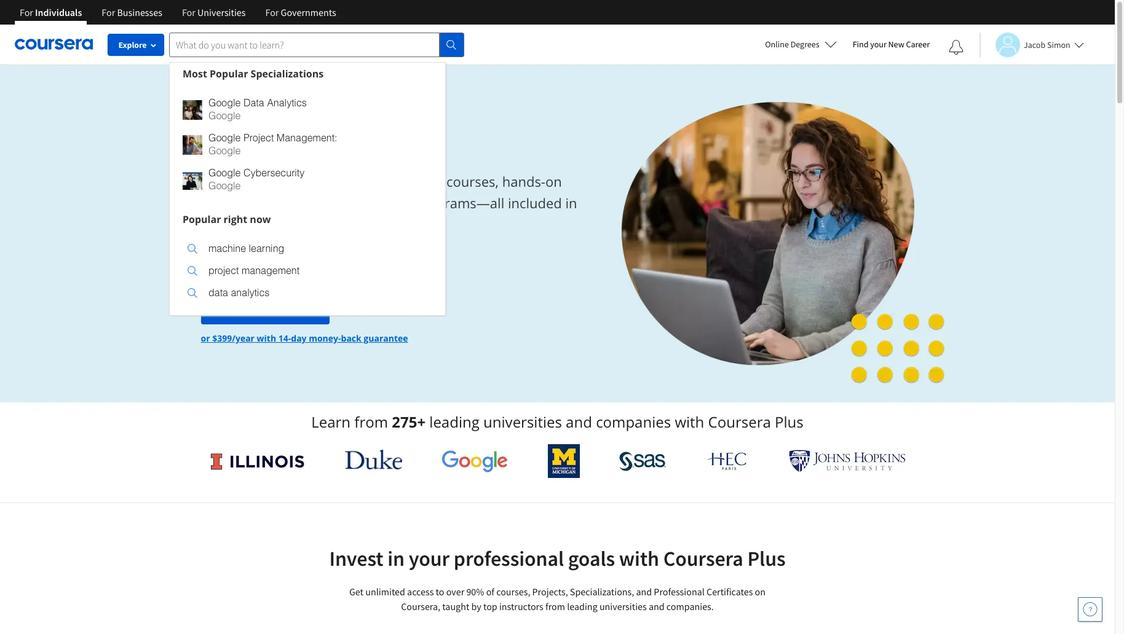 Task type: locate. For each thing, give the bounding box(es) containing it.
4 google from the top
[[209, 145, 241, 157]]

to left over
[[436, 586, 444, 599]]

0 horizontal spatial universities
[[484, 412, 562, 432]]

popular
[[210, 67, 248, 80], [183, 213, 221, 226]]

0 horizontal spatial on
[[546, 172, 562, 191]]

university of michigan image
[[548, 445, 580, 479]]

class
[[413, 172, 443, 191]]

0 vertical spatial popular
[[210, 67, 248, 80]]

in
[[566, 194, 577, 212], [388, 546, 405, 572]]

suggestion image image left $59
[[188, 266, 197, 276]]

and
[[258, 194, 282, 212], [566, 412, 592, 432], [636, 586, 652, 599], [649, 601, 665, 613]]

day left money-
[[291, 333, 307, 345]]

coursera
[[708, 412, 771, 432], [664, 546, 744, 572]]

0 horizontal spatial to
[[310, 172, 323, 191]]

for left universities
[[182, 6, 196, 18]]

or $399 /year with 14-day money-back guarantee
[[201, 333, 408, 345]]

plus
[[775, 412, 804, 432], [748, 546, 786, 572]]

/year
[[232, 333, 255, 345]]

and up now
[[258, 194, 282, 212]]

on right certificates
[[755, 586, 766, 599]]

project
[[244, 133, 274, 144]]

courses, up instructors
[[497, 586, 530, 599]]

0 vertical spatial day
[[252, 304, 268, 316]]

your
[[871, 39, 887, 50], [201, 216, 230, 234], [409, 546, 450, 572]]

to
[[310, 172, 323, 191], [436, 586, 444, 599]]

with
[[257, 333, 276, 345], [675, 412, 705, 432], [619, 546, 659, 572]]

sas image
[[620, 452, 666, 471]]

find your new career
[[853, 39, 930, 50]]

1 horizontal spatial to
[[436, 586, 444, 599]]

hec paris image
[[706, 449, 749, 474]]

in up unlimited
[[388, 546, 405, 572]]

90%
[[467, 586, 484, 599]]

find
[[853, 39, 869, 50]]

1 vertical spatial day
[[291, 333, 307, 345]]

2 vertical spatial your
[[409, 546, 450, 572]]

for left governments
[[265, 6, 279, 18]]

your down projects,
[[201, 216, 230, 234]]

list box containing google data analytics
[[170, 85, 445, 208]]

now
[[250, 213, 271, 226]]

your up over
[[409, 546, 450, 572]]

0 horizontal spatial your
[[201, 216, 230, 234]]

cybersecurity
[[244, 168, 305, 179]]

from down projects,
[[546, 601, 565, 613]]

popular down projects,
[[183, 213, 221, 226]]

1 vertical spatial access
[[407, 586, 434, 599]]

0 vertical spatial your
[[871, 39, 887, 50]]

1 vertical spatial courses,
[[497, 586, 530, 599]]

goals
[[568, 546, 615, 572]]

/month,
[[216, 276, 251, 287]]

businesses
[[117, 6, 162, 18]]

access
[[266, 172, 307, 191], [407, 586, 434, 599]]

in right included
[[566, 194, 577, 212]]

from inside get unlimited access to over 90% of courses, projects, specializations, and professional certificates on coursera, taught by top instructors from leading universities and companies.
[[546, 601, 565, 613]]

with right companies
[[675, 412, 705, 432]]

help center image
[[1083, 603, 1098, 618]]

with right goals
[[619, 546, 659, 572]]

1 vertical spatial on
[[755, 586, 766, 599]]

14-
[[279, 333, 291, 345]]

courses,
[[447, 172, 499, 191], [497, 586, 530, 599]]

0 horizontal spatial in
[[388, 546, 405, 572]]

universities up university of michigan image
[[484, 412, 562, 432]]

0 horizontal spatial access
[[266, 172, 307, 191]]

1 vertical spatial leading
[[567, 601, 598, 613]]

1 vertical spatial your
[[201, 216, 230, 234]]

universities
[[484, 412, 562, 432], [600, 601, 647, 613]]

on
[[546, 172, 562, 191], [755, 586, 766, 599]]

access up job-
[[266, 172, 307, 191]]

leading up google image
[[430, 412, 480, 432]]

your inside find your new career link
[[871, 39, 887, 50]]

1 horizontal spatial access
[[407, 586, 434, 599]]

0 horizontal spatial with
[[257, 333, 276, 345]]

list box for most popular specializations
[[170, 85, 445, 208]]

machine learning
[[209, 243, 284, 254]]

0 vertical spatial from
[[354, 412, 388, 432]]

in inside unlimited access to 7,000+ world-class courses, hands-on projects, and job-ready certificate programs—all included in your subscription
[[566, 194, 577, 212]]

1 vertical spatial from
[[546, 601, 565, 613]]

0 vertical spatial list box
[[170, 85, 445, 208]]

for governments
[[265, 6, 336, 18]]

day left 'free'
[[252, 304, 268, 316]]

with left 14- at the bottom of the page
[[257, 333, 276, 345]]

coursera up hec paris image
[[708, 412, 771, 432]]

2 horizontal spatial your
[[871, 39, 887, 50]]

1 vertical spatial coursera
[[664, 546, 744, 572]]

to up ready on the left
[[310, 172, 323, 191]]

access inside get unlimited access to over 90% of courses, projects, specializations, and professional certificates on coursera, taught by top instructors from leading universities and companies.
[[407, 586, 434, 599]]

universities
[[197, 6, 246, 18]]

online
[[765, 39, 789, 50]]

career
[[906, 39, 930, 50]]

specializations
[[251, 67, 324, 80]]

by
[[471, 601, 481, 613]]

1 horizontal spatial your
[[409, 546, 450, 572]]

most
[[183, 67, 207, 80]]

2 for from the left
[[102, 6, 115, 18]]

1 vertical spatial list box
[[170, 230, 445, 315]]

individuals
[[35, 6, 82, 18]]

google cybersecurity google
[[209, 168, 305, 192]]

4 for from the left
[[265, 6, 279, 18]]

data analytics
[[209, 288, 270, 299]]

0 vertical spatial universities
[[484, 412, 562, 432]]

1 horizontal spatial universities
[[600, 601, 647, 613]]

suggestion image image down most
[[183, 100, 202, 120]]

2 vertical spatial with
[[619, 546, 659, 572]]

autocomplete results list box
[[169, 62, 446, 316]]

1 horizontal spatial on
[[755, 586, 766, 599]]

0 vertical spatial leading
[[430, 412, 480, 432]]

and down professional
[[649, 601, 665, 613]]

1 vertical spatial universities
[[600, 601, 647, 613]]

1 horizontal spatial leading
[[567, 601, 598, 613]]

1 for from the left
[[20, 6, 33, 18]]

0 vertical spatial access
[[266, 172, 307, 191]]

your right the find
[[871, 39, 887, 50]]

0 vertical spatial in
[[566, 194, 577, 212]]

0 vertical spatial to
[[310, 172, 323, 191]]

for left individuals
[[20, 6, 33, 18]]

for for universities
[[182, 6, 196, 18]]

unlimited access to 7,000+ world-class courses, hands-on projects, and job-ready certificate programs—all included in your subscription
[[201, 172, 577, 234]]

1 vertical spatial with
[[675, 412, 705, 432]]

3 for from the left
[[182, 6, 196, 18]]

None search field
[[169, 32, 464, 316]]

from
[[354, 412, 388, 432], [546, 601, 565, 613]]

invest in your professional goals with coursera plus
[[329, 546, 786, 572]]

2 list box from the top
[[170, 230, 445, 315]]

7-
[[244, 304, 252, 316]]

list box
[[170, 85, 445, 208], [170, 230, 445, 315]]

1 horizontal spatial from
[[546, 601, 565, 613]]

universities down specializations,
[[600, 601, 647, 613]]

included
[[508, 194, 562, 212]]

2 horizontal spatial with
[[675, 412, 705, 432]]

suggestion image image left data on the left top
[[188, 288, 197, 298]]

list box containing machine learning
[[170, 230, 445, 315]]

1 horizontal spatial day
[[291, 333, 307, 345]]

0 horizontal spatial day
[[252, 304, 268, 316]]

coursera image
[[15, 35, 93, 54]]

for businesses
[[102, 6, 162, 18]]

university of illinois at urbana-champaign image
[[209, 452, 305, 471]]

get unlimited access to over 90% of courses, projects, specializations, and professional certificates on coursera, taught by top instructors from leading universities and companies.
[[349, 586, 766, 613]]

suggestion image image up projects,
[[183, 170, 202, 190]]

learn from 275+ leading universities and companies with coursera plus
[[311, 412, 804, 432]]

from left 275+
[[354, 412, 388, 432]]

for left businesses at left top
[[102, 6, 115, 18]]

1 vertical spatial to
[[436, 586, 444, 599]]

google project management: google
[[209, 133, 337, 157]]

0 vertical spatial on
[[546, 172, 562, 191]]

or
[[201, 333, 210, 345]]

access up coursera,
[[407, 586, 434, 599]]

start 7-day free trial
[[221, 304, 310, 316]]

suggestion image image up 'unlimited'
[[183, 135, 202, 155]]

suggestion image image
[[183, 100, 202, 120], [183, 135, 202, 155], [183, 170, 202, 190], [188, 244, 197, 254], [188, 266, 197, 276], [188, 288, 197, 298]]

on up included
[[546, 172, 562, 191]]

0 vertical spatial with
[[257, 333, 276, 345]]

back
[[341, 333, 362, 345]]

cancel
[[253, 276, 280, 287]]

none search field containing most popular specializations
[[169, 32, 464, 316]]

1 horizontal spatial in
[[566, 194, 577, 212]]

leading
[[430, 412, 480, 432], [567, 601, 598, 613]]

0 horizontal spatial leading
[[430, 412, 480, 432]]

data
[[209, 288, 228, 299]]

list box for popular right now
[[170, 230, 445, 315]]

0 vertical spatial coursera
[[708, 412, 771, 432]]

your inside unlimited access to 7,000+ world-class courses, hands-on projects, and job-ready certificate programs—all included in your subscription
[[201, 216, 230, 234]]

certificates
[[707, 586, 753, 599]]

0 vertical spatial courses,
[[447, 172, 499, 191]]

1 list box from the top
[[170, 85, 445, 208]]

coursera up professional
[[664, 546, 744, 572]]

suggestion image image left machine
[[188, 244, 197, 254]]

on inside get unlimited access to over 90% of courses, projects, specializations, and professional certificates on coursera, taught by top instructors from leading universities and companies.
[[755, 586, 766, 599]]

to inside unlimited access to 7,000+ world-class courses, hands-on projects, and job-ready certificate programs—all included in your subscription
[[310, 172, 323, 191]]

275+
[[392, 412, 426, 432]]

online degrees
[[765, 39, 820, 50]]

popular right most
[[210, 67, 248, 80]]

for
[[20, 6, 33, 18], [102, 6, 115, 18], [182, 6, 196, 18], [265, 6, 279, 18]]

leading down specializations,
[[567, 601, 598, 613]]

courses, up programs—all
[[447, 172, 499, 191]]

0 vertical spatial plus
[[775, 412, 804, 432]]

day
[[252, 304, 268, 316], [291, 333, 307, 345]]



Task type: describe. For each thing, give the bounding box(es) containing it.
unlimited
[[366, 586, 405, 599]]

leading inside get unlimited access to over 90% of courses, projects, specializations, and professional certificates on coursera, taught by top instructors from leading universities and companies.
[[567, 601, 598, 613]]

jacob simon
[[1024, 39, 1071, 50]]

1 vertical spatial popular
[[183, 213, 221, 226]]

most popular specializations
[[183, 67, 324, 80]]

taught
[[442, 601, 470, 613]]

banner navigation
[[10, 0, 346, 34]]

learn
[[311, 412, 351, 432]]

$59 /month, cancel anytime
[[201, 276, 318, 287]]

new
[[889, 39, 905, 50]]

right
[[224, 213, 247, 226]]

google data analytics google
[[209, 97, 307, 121]]

johns hopkins university image
[[789, 450, 906, 473]]

0 horizontal spatial from
[[354, 412, 388, 432]]

6 google from the top
[[209, 181, 241, 192]]

jacob
[[1024, 39, 1046, 50]]

1 vertical spatial plus
[[748, 546, 786, 572]]

certificate
[[350, 194, 412, 212]]

get
[[349, 586, 364, 599]]

7,000+
[[327, 172, 369, 191]]

for universities
[[182, 6, 246, 18]]

and inside unlimited access to 7,000+ world-class courses, hands-on projects, and job-ready certificate programs—all included in your subscription
[[258, 194, 282, 212]]

over
[[446, 586, 465, 599]]

for for governments
[[265, 6, 279, 18]]

popular right now
[[183, 213, 271, 226]]

$399
[[212, 333, 232, 345]]

project
[[209, 265, 239, 277]]

job-
[[286, 194, 310, 212]]

universities inside get unlimited access to over 90% of courses, projects, specializations, and professional certificates on coursera, taught by top instructors from leading universities and companies.
[[600, 601, 647, 613]]

management:
[[277, 133, 337, 144]]

professional
[[654, 586, 705, 599]]

companies
[[596, 412, 671, 432]]

simon
[[1048, 39, 1071, 50]]

for for businesses
[[102, 6, 115, 18]]

day inside start 7-day free trial button
[[252, 304, 268, 316]]

machine
[[209, 243, 246, 254]]

1 google from the top
[[209, 97, 241, 109]]

money-
[[309, 333, 341, 345]]

duke university image
[[345, 450, 402, 470]]

3 google from the top
[[209, 133, 241, 144]]

projects,
[[201, 194, 255, 212]]

explore
[[118, 39, 147, 50]]

instructors
[[499, 601, 544, 613]]

and left professional
[[636, 586, 652, 599]]

companies.
[[667, 601, 714, 613]]

learning
[[249, 243, 284, 254]]

for for individuals
[[20, 6, 33, 18]]

courses, inside get unlimited access to over 90% of courses, projects, specializations, and professional certificates on coursera, taught by top instructors from leading universities and companies.
[[497, 586, 530, 599]]

1 vertical spatial in
[[388, 546, 405, 572]]

management
[[242, 265, 300, 277]]

to inside get unlimited access to over 90% of courses, projects, specializations, and professional certificates on coursera, taught by top instructors from leading universities and companies.
[[436, 586, 444, 599]]

explore button
[[108, 34, 164, 56]]

coursera plus image
[[201, 115, 388, 134]]

5 google from the top
[[209, 168, 241, 179]]

anytime
[[282, 276, 318, 287]]

1 horizontal spatial with
[[619, 546, 659, 572]]

guarantee
[[364, 333, 408, 345]]

What do you want to learn? text field
[[169, 32, 440, 57]]

jacob simon button
[[980, 32, 1084, 57]]

degrees
[[791, 39, 820, 50]]

of
[[486, 586, 495, 599]]

google image
[[442, 450, 508, 473]]

specializations,
[[570, 586, 634, 599]]

subscription
[[233, 216, 311, 234]]

find your new career link
[[847, 37, 936, 52]]

project management
[[209, 265, 300, 277]]

projects,
[[532, 586, 568, 599]]

show notifications image
[[949, 40, 964, 55]]

start 7-day free trial button
[[201, 295, 329, 325]]

analytics
[[267, 97, 307, 109]]

professional
[[454, 546, 564, 572]]

ready
[[310, 194, 346, 212]]

trial
[[290, 304, 310, 316]]

analytics
[[231, 288, 270, 299]]

courses, inside unlimited access to 7,000+ world-class courses, hands-on projects, and job-ready certificate programs—all included in your subscription
[[447, 172, 499, 191]]

data
[[244, 97, 264, 109]]

for individuals
[[20, 6, 82, 18]]

on inside unlimited access to 7,000+ world-class courses, hands-on projects, and job-ready certificate programs—all included in your subscription
[[546, 172, 562, 191]]

online degrees button
[[756, 31, 847, 58]]

governments
[[281, 6, 336, 18]]

programs—all
[[415, 194, 505, 212]]

and up university of michigan image
[[566, 412, 592, 432]]

free
[[270, 304, 289, 316]]

2 google from the top
[[209, 110, 241, 121]]

top
[[483, 601, 497, 613]]

access inside unlimited access to 7,000+ world-class courses, hands-on projects, and job-ready certificate programs—all included in your subscription
[[266, 172, 307, 191]]

coursera,
[[401, 601, 440, 613]]

$59
[[201, 276, 216, 287]]

hands-
[[502, 172, 546, 191]]

world-
[[372, 172, 413, 191]]

start
[[221, 304, 242, 316]]

invest
[[329, 546, 384, 572]]

unlimited
[[201, 172, 263, 191]]



Task type: vqa. For each thing, say whether or not it's contained in the screenshot.
universities to the right
yes



